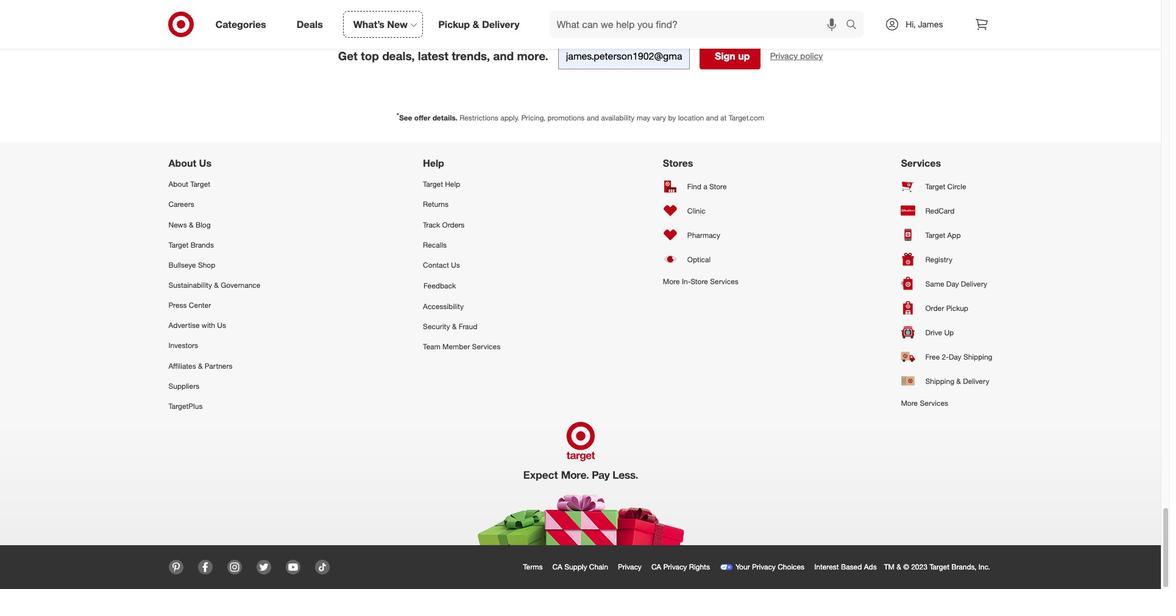 Task type: describe. For each thing, give the bounding box(es) containing it.
2-
[[942, 353, 949, 362]]

target help
[[423, 180, 460, 189]]

ca supply chain link
[[550, 561, 615, 575]]

at
[[720, 113, 727, 123]]

*
[[397, 112, 399, 119]]

targetplus link
[[169, 397, 260, 417]]

search
[[841, 19, 870, 31]]

partners
[[205, 362, 233, 371]]

terms link
[[521, 561, 550, 575]]

up
[[944, 328, 954, 337]]

target brands link
[[169, 235, 260, 255]]

us for about us
[[199, 157, 211, 170]]

& for pickup
[[473, 18, 479, 30]]

services down fraud at the left of page
[[472, 343, 500, 352]]

track orders
[[423, 220, 465, 229]]

& for tm
[[897, 563, 901, 572]]

sustainability & governance link
[[169, 275, 260, 296]]

ads
[[864, 563, 877, 572]]

contact
[[423, 261, 449, 270]]

press
[[169, 301, 187, 310]]

& for security
[[452, 323, 457, 332]]

2 horizontal spatial and
[[706, 113, 718, 123]]

investors
[[169, 342, 198, 351]]

returns link
[[423, 195, 500, 215]]

investors link
[[169, 336, 260, 356]]

team member services
[[423, 343, 500, 352]]

shipping inside shipping & delivery link
[[925, 377, 954, 386]]

same day delivery
[[925, 280, 987, 289]]

registry link
[[901, 248, 992, 272]]

privacy policy
[[770, 51, 823, 61]]

privacy right your
[[752, 563, 776, 572]]

careers
[[169, 200, 194, 209]]

promotions
[[547, 113, 585, 123]]

press center
[[169, 301, 211, 310]]

feedback button
[[423, 275, 500, 297]]

suppliers
[[169, 382, 199, 391]]

targetplus
[[169, 402, 203, 411]]

interest
[[814, 563, 839, 572]]

target app link
[[901, 223, 992, 248]]

what's new
[[353, 18, 408, 30]]

* see offer details. restrictions apply. pricing, promotions and availability may vary by location and at target.com
[[397, 112, 764, 123]]

circle
[[947, 182, 966, 191]]

recalls
[[423, 241, 447, 250]]

returns
[[423, 200, 449, 209]]

services up 'target circle'
[[901, 157, 941, 170]]

accessibility link
[[423, 297, 500, 317]]

new
[[387, 18, 408, 30]]

more services link
[[901, 394, 992, 414]]

bullseye
[[169, 261, 196, 270]]

suppliers link
[[169, 376, 260, 397]]

inc.
[[979, 563, 990, 572]]

supply
[[564, 563, 587, 572]]

shipping & delivery
[[925, 377, 989, 386]]

target help link
[[423, 174, 500, 195]]

about for about us
[[169, 157, 196, 170]]

tm
[[884, 563, 895, 572]]

contact us
[[423, 261, 460, 270]]

drive up link
[[901, 321, 992, 345]]

james
[[918, 19, 943, 29]]

vary
[[652, 113, 666, 123]]

target circle link
[[901, 174, 992, 199]]

affiliates & partners
[[169, 362, 233, 371]]

clinic
[[687, 206, 705, 216]]

store for a
[[709, 182, 727, 191]]

ca for ca supply chain
[[553, 563, 562, 572]]

app
[[947, 231, 961, 240]]

affiliates & partners link
[[169, 356, 260, 376]]

top
[[361, 49, 379, 63]]

0 horizontal spatial help
[[423, 157, 444, 170]]

2 vertical spatial us
[[217, 321, 226, 330]]

pharmacy link
[[663, 223, 738, 248]]

ca for ca privacy rights
[[651, 563, 661, 572]]

order
[[925, 304, 944, 313]]

1 horizontal spatial help
[[445, 180, 460, 189]]

pickup & delivery
[[438, 18, 520, 30]]

a
[[703, 182, 707, 191]]

advertise with us
[[169, 321, 226, 330]]

same day delivery link
[[901, 272, 992, 296]]

sustainability & governance
[[169, 281, 260, 290]]

pickup & delivery link
[[428, 11, 535, 38]]

redcard link
[[901, 199, 992, 223]]

press center link
[[169, 296, 260, 316]]

& for shipping
[[956, 377, 961, 386]]

member
[[442, 343, 470, 352]]

services down shipping & delivery link
[[920, 399, 948, 408]]

your
[[736, 563, 750, 572]]

registry
[[925, 255, 952, 264]]

pricing,
[[521, 113, 545, 123]]

based
[[841, 563, 862, 572]]

& for affiliates
[[198, 362, 203, 371]]

target for target app
[[925, 231, 945, 240]]



Task type: locate. For each thing, give the bounding box(es) containing it.
0 vertical spatial delivery
[[482, 18, 520, 30]]

0 horizontal spatial store
[[691, 277, 708, 287]]

1 vertical spatial help
[[445, 180, 460, 189]]

privacy right chain on the bottom of the page
[[618, 563, 642, 572]]

shipping up more services link
[[925, 377, 954, 386]]

day right free
[[949, 353, 961, 362]]

1 vertical spatial store
[[691, 277, 708, 287]]

1 vertical spatial day
[[949, 353, 961, 362]]

tm & © 2023 target brands, inc.
[[884, 563, 990, 572]]

1 horizontal spatial pickup
[[946, 304, 968, 313]]

1 about from the top
[[169, 157, 196, 170]]

affiliates
[[169, 362, 196, 371]]

deals link
[[286, 11, 338, 38]]

about target link
[[169, 174, 260, 195]]

rights
[[689, 563, 710, 572]]

fraud
[[459, 323, 477, 332]]

us
[[199, 157, 211, 170], [451, 261, 460, 270], [217, 321, 226, 330]]

& for sustainability
[[214, 281, 219, 290]]

day inside free 2-day shipping link
[[949, 353, 961, 362]]

privacy link
[[615, 561, 649, 575]]

about us
[[169, 157, 211, 170]]

target app
[[925, 231, 961, 240]]

terms
[[523, 563, 543, 572]]

more left in- at the right top of the page
[[663, 277, 680, 287]]

sustainability
[[169, 281, 212, 290]]

target.com
[[729, 113, 764, 123]]

stores
[[663, 157, 693, 170]]

1 horizontal spatial ca
[[651, 563, 661, 572]]

more for more services
[[901, 399, 918, 408]]

0 vertical spatial pickup
[[438, 18, 470, 30]]

order pickup
[[925, 304, 968, 313]]

shipping inside free 2-day shipping link
[[963, 353, 992, 362]]

target: expect more. pay less. image
[[409, 417, 752, 546]]

0 vertical spatial more
[[663, 277, 680, 287]]

more down shipping & delivery link
[[901, 399, 918, 408]]

trends,
[[452, 49, 490, 63]]

day
[[946, 280, 959, 289], [949, 353, 961, 362]]

& inside "link"
[[452, 323, 457, 332]]

2 horizontal spatial us
[[451, 261, 460, 270]]

more in-store services link
[[663, 272, 738, 292]]

news & blog
[[169, 220, 211, 229]]

pharmacy
[[687, 231, 720, 240]]

target for target help
[[423, 180, 443, 189]]

0 horizontal spatial more
[[663, 277, 680, 287]]

privacy left policy
[[770, 51, 798, 61]]

1 vertical spatial more
[[901, 399, 918, 408]]

0 vertical spatial us
[[199, 157, 211, 170]]

delivery for shipping & delivery
[[963, 377, 989, 386]]

security
[[423, 323, 450, 332]]

& down bullseye shop link
[[214, 281, 219, 290]]

2 vertical spatial delivery
[[963, 377, 989, 386]]

help
[[423, 157, 444, 170], [445, 180, 460, 189]]

& for news
[[189, 220, 194, 229]]

up
[[738, 50, 750, 62]]

may
[[637, 113, 650, 123]]

0 vertical spatial help
[[423, 157, 444, 170]]

target down about us
[[190, 180, 210, 189]]

us up "about target" link on the top of the page
[[199, 157, 211, 170]]

free 2-day shipping
[[925, 353, 992, 362]]

by
[[668, 113, 676, 123]]

0 vertical spatial day
[[946, 280, 959, 289]]

1 vertical spatial about
[[169, 180, 188, 189]]

clinic link
[[663, 199, 738, 223]]

target for target circle
[[925, 182, 945, 191]]

free
[[925, 353, 940, 362]]

0 vertical spatial about
[[169, 157, 196, 170]]

1 horizontal spatial shipping
[[963, 353, 992, 362]]

shipping
[[963, 353, 992, 362], [925, 377, 954, 386]]

delivery for pickup & delivery
[[482, 18, 520, 30]]

pickup up get top deals, latest trends, and more.
[[438, 18, 470, 30]]

target brands
[[169, 241, 214, 250]]

chain
[[589, 563, 608, 572]]

ca privacy rights link
[[649, 561, 717, 575]]

0 horizontal spatial shipping
[[925, 377, 954, 386]]

0 vertical spatial store
[[709, 182, 727, 191]]

1 vertical spatial pickup
[[946, 304, 968, 313]]

ca privacy rights
[[651, 563, 710, 572]]

latest
[[418, 49, 448, 63]]

hi, james
[[906, 19, 943, 29]]

us right with
[[217, 321, 226, 330]]

deals,
[[382, 49, 415, 63]]

1 horizontal spatial more
[[901, 399, 918, 408]]

delivery up trends,
[[482, 18, 520, 30]]

and left at
[[706, 113, 718, 123]]

find a store link
[[663, 174, 738, 199]]

more.
[[517, 49, 548, 63]]

2 ca from the left
[[651, 563, 661, 572]]

help up returns link
[[445, 180, 460, 189]]

1 horizontal spatial store
[[709, 182, 727, 191]]

pickup
[[438, 18, 470, 30], [946, 304, 968, 313]]

privacy left rights
[[663, 563, 687, 572]]

delivery up order pickup
[[961, 280, 987, 289]]

track orders link
[[423, 215, 500, 235]]

store down optical link
[[691, 277, 708, 287]]

track
[[423, 220, 440, 229]]

brands
[[191, 241, 214, 250]]

& left fraud at the left of page
[[452, 323, 457, 332]]

store
[[709, 182, 727, 191], [691, 277, 708, 287]]

0 horizontal spatial ca
[[553, 563, 562, 572]]

1 vertical spatial delivery
[[961, 280, 987, 289]]

get
[[338, 49, 358, 63]]

day right same
[[946, 280, 959, 289]]

apply.
[[500, 113, 519, 123]]

target for target brands
[[169, 241, 189, 250]]

& down free 2-day shipping
[[956, 377, 961, 386]]

news & blog link
[[169, 215, 260, 235]]

and left 'availability'
[[587, 113, 599, 123]]

target left circle
[[925, 182, 945, 191]]

deals
[[297, 18, 323, 30]]

security & fraud
[[423, 323, 477, 332]]

0 horizontal spatial and
[[493, 49, 514, 63]]

ca left supply
[[553, 563, 562, 572]]

offer
[[414, 113, 430, 123]]

0 horizontal spatial us
[[199, 157, 211, 170]]

ca inside 'link'
[[553, 563, 562, 572]]

0 horizontal spatial pickup
[[438, 18, 470, 30]]

about up about target
[[169, 157, 196, 170]]

sign up button
[[699, 43, 760, 70]]

©
[[903, 563, 909, 572]]

more in-store services
[[663, 277, 738, 287]]

search button
[[841, 11, 870, 40]]

us for contact us
[[451, 261, 460, 270]]

1 horizontal spatial and
[[587, 113, 599, 123]]

1 vertical spatial shipping
[[925, 377, 954, 386]]

1 vertical spatial us
[[451, 261, 460, 270]]

about up the careers
[[169, 180, 188, 189]]

advertise
[[169, 321, 200, 330]]

2023
[[911, 563, 927, 572]]

team member services link
[[423, 337, 500, 357]]

ca right privacy link
[[651, 563, 661, 572]]

store for in-
[[691, 277, 708, 287]]

center
[[189, 301, 211, 310]]

with
[[202, 321, 215, 330]]

target down news on the top left
[[169, 241, 189, 250]]

drive up
[[925, 328, 954, 337]]

and left more. on the left top of page
[[493, 49, 514, 63]]

delivery down free 2-day shipping
[[963, 377, 989, 386]]

shipping up the "shipping & delivery"
[[963, 353, 992, 362]]

us right the "contact"
[[451, 261, 460, 270]]

pickup right the order
[[946, 304, 968, 313]]

& left blog at the left of the page
[[189, 220, 194, 229]]

2 about from the top
[[169, 180, 188, 189]]

same
[[925, 280, 944, 289]]

& left ©
[[897, 563, 901, 572]]

0 vertical spatial shipping
[[963, 353, 992, 362]]

more services
[[901, 399, 948, 408]]

about target
[[169, 180, 210, 189]]

find a store
[[687, 182, 727, 191]]

restrictions
[[460, 113, 498, 123]]

governance
[[221, 281, 260, 290]]

day inside same day delivery link
[[946, 280, 959, 289]]

ca
[[553, 563, 562, 572], [651, 563, 661, 572]]

delivery for same day delivery
[[961, 280, 987, 289]]

get top deals, latest trends, and more.
[[338, 49, 548, 63]]

target up returns
[[423, 180, 443, 189]]

contact us link
[[423, 255, 500, 275]]

help up target help
[[423, 157, 444, 170]]

1 horizontal spatial us
[[217, 321, 226, 330]]

location
[[678, 113, 704, 123]]

details.
[[432, 113, 458, 123]]

drive
[[925, 328, 942, 337]]

categories link
[[205, 11, 281, 38]]

sign
[[715, 50, 735, 62]]

more
[[663, 277, 680, 287], [901, 399, 918, 408]]

services down optical link
[[710, 277, 738, 287]]

1 ca from the left
[[553, 563, 562, 572]]

about
[[169, 157, 196, 170], [169, 180, 188, 189]]

about for about target
[[169, 180, 188, 189]]

shipping & delivery link
[[901, 369, 992, 394]]

security & fraud link
[[423, 317, 500, 337]]

more for more in-store services
[[663, 277, 680, 287]]

careers link
[[169, 195, 260, 215]]

blog
[[196, 220, 211, 229]]

What can we help you find? suggestions appear below search field
[[549, 11, 849, 38]]

target left app
[[925, 231, 945, 240]]

& up trends,
[[473, 18, 479, 30]]

store right a
[[709, 182, 727, 191]]

target
[[190, 180, 210, 189], [423, 180, 443, 189], [925, 182, 945, 191], [925, 231, 945, 240], [169, 241, 189, 250], [929, 563, 949, 572]]

None text field
[[558, 43, 690, 70]]

target right 2023
[[929, 563, 949, 572]]

& right affiliates
[[198, 362, 203, 371]]



Task type: vqa. For each thing, say whether or not it's contained in the screenshot.
©
yes



